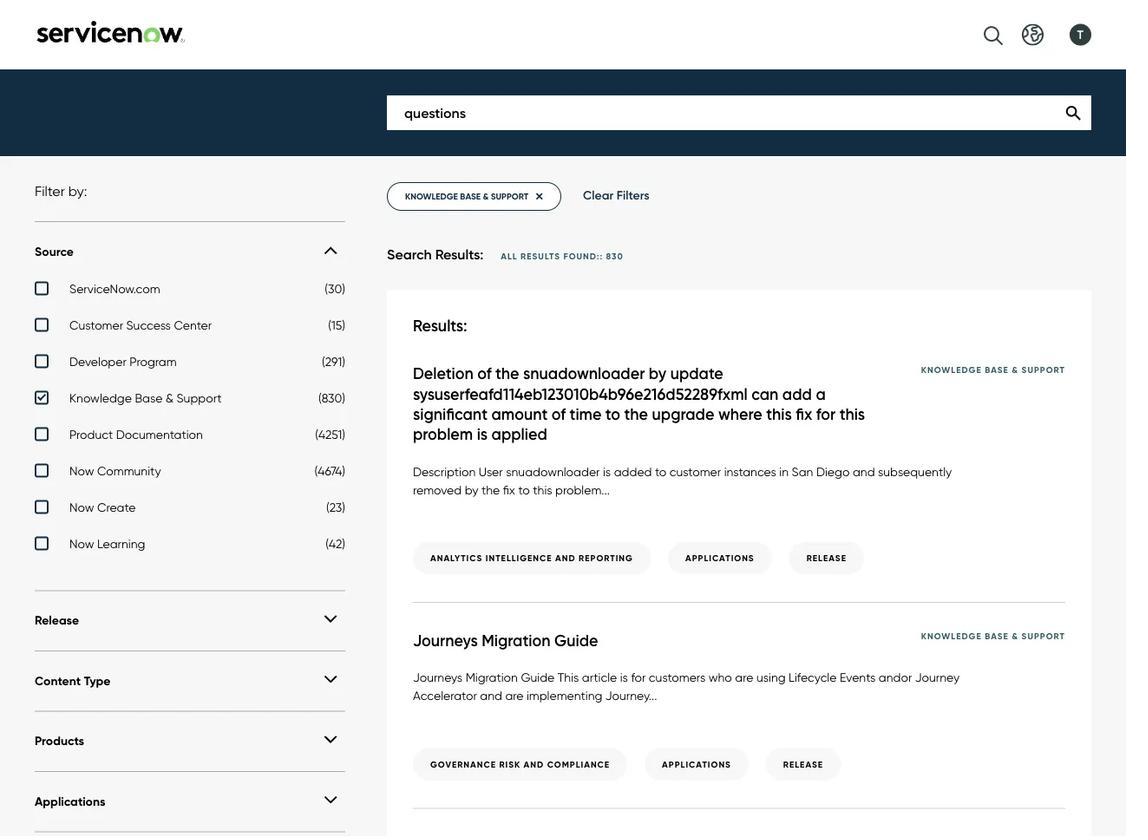 Task type: locate. For each thing, give the bounding box(es) containing it.
are
[[736, 671, 754, 685], [506, 689, 524, 704]]

this up diego
[[840, 405, 866, 424]]

applications for deletion of the snuadownloader by update sysuserfeafd114eb123010b4b96e216d52289fxml can add a significant amount of time to the upgrade where this fix for this problem is applied
[[686, 553, 755, 564]]

snuadownloader inside description user snuadownloader is added to customer instances in san diego and subsequently removed by the fix to this problem...
[[506, 464, 600, 479]]

2 vertical spatial knowledge
[[922, 631, 982, 642]]

0 vertical spatial fix
[[796, 405, 813, 424]]

applications down journeys migration guide this article is for customers who are using lifecycle events andor journey accelerator and are implementing journey...
[[662, 759, 732, 770]]

0 vertical spatial applications
[[686, 553, 755, 564]]

found:
[[564, 251, 600, 262]]

of
[[478, 364, 492, 384], [552, 405, 566, 424]]

snuadownloader inside 'deletion of the snuadownloader by update sysuserfeafd114eb123010b4b96e216d52289fxml can add a significant amount of time to the upgrade where this fix for this problem is applied'
[[523, 364, 645, 384]]

fix inside description user snuadownloader is added to customer instances in san diego and subsequently removed by the fix to this problem...
[[503, 483, 516, 497]]

and inside journeys migration guide this article is for customers who are using lifecycle events andor journey accelerator and are implementing journey...
[[480, 689, 503, 704]]

2 vertical spatial to
[[519, 483, 530, 497]]

the down user
[[482, 483, 500, 497]]

1 vertical spatial fix
[[503, 483, 516, 497]]

1 horizontal spatial fix
[[796, 405, 813, 424]]

governance
[[431, 759, 497, 770]]

accelerator
[[413, 689, 477, 704]]

0 vertical spatial for
[[817, 405, 836, 424]]

the inside description user snuadownloader is added to customer instances in san diego and subsequently removed by the fix to this problem...
[[482, 483, 500, 497]]

applications down products at the left bottom of page
[[35, 794, 105, 809]]

now left create
[[69, 500, 94, 515]]

migration for journeys migration guide
[[482, 631, 551, 651]]

journeys
[[413, 631, 478, 651], [413, 671, 463, 685]]

2 horizontal spatial is
[[620, 671, 628, 685]]

and right diego
[[853, 464, 876, 479]]

now down product
[[69, 464, 94, 479]]

1 vertical spatial snuadownloader
[[506, 464, 600, 479]]

product documentation
[[69, 427, 203, 442]]

the for snuadownloader
[[625, 405, 649, 424]]

is left applied
[[477, 425, 488, 445]]

migration inside journeys migration guide this article is for customers who are using lifecycle events andor journey accelerator and are implementing journey...
[[466, 671, 518, 685]]

is
[[477, 425, 488, 445], [603, 464, 611, 479], [620, 671, 628, 685]]

to
[[606, 405, 621, 424], [655, 464, 667, 479], [519, 483, 530, 497]]

journeys migration guide this article is for customers who are using lifecycle events andor journey accelerator and are implementing journey...
[[413, 671, 960, 704]]

1 vertical spatial the
[[625, 405, 649, 424]]

3 now from the top
[[69, 537, 94, 552]]

community
[[97, 464, 161, 479]]

sysuserfeafd114eb123010b4b96e216d52289fxml
[[413, 384, 748, 404]]

1 vertical spatial journeys
[[413, 671, 463, 685]]

0 vertical spatial are
[[736, 671, 754, 685]]

1 vertical spatial for
[[631, 671, 646, 685]]

guide inside journeys migration guide this article is for customers who are using lifecycle events andor journey accelerator and are implementing journey...
[[521, 671, 555, 685]]

knowledge base & support
[[405, 191, 529, 202]]

of right deletion
[[478, 364, 492, 384]]

is left added
[[603, 464, 611, 479]]

journeys migration guide
[[413, 631, 599, 651]]

this left problem...
[[533, 483, 553, 497]]

for down the a
[[817, 405, 836, 424]]

0 vertical spatial by
[[649, 364, 667, 384]]

1 vertical spatial by
[[465, 483, 479, 497]]

now for now create
[[69, 500, 94, 515]]

now
[[69, 464, 94, 479], [69, 500, 94, 515], [69, 537, 94, 552]]

guide
[[555, 631, 599, 651], [521, 671, 555, 685]]

center
[[174, 318, 212, 333]]

support for journeys migration guide
[[1022, 631, 1066, 642]]

this down can on the right top
[[767, 405, 792, 424]]

1 horizontal spatial for
[[817, 405, 836, 424]]

are right who
[[736, 671, 754, 685]]

2 vertical spatial now
[[69, 537, 94, 552]]

1 vertical spatial applications
[[662, 759, 732, 770]]

1 vertical spatial to
[[655, 464, 667, 479]]

0 horizontal spatial are
[[506, 689, 524, 704]]

reporting
[[579, 553, 634, 564]]

0 horizontal spatial by
[[465, 483, 479, 497]]

(15)
[[328, 318, 346, 333]]

and right the 'accelerator'
[[480, 689, 503, 704]]

1 horizontal spatial is
[[603, 464, 611, 479]]

are left implementing
[[506, 689, 524, 704]]

2 vertical spatial base
[[986, 631, 1010, 642]]

this inside description user snuadownloader is added to customer instances in san diego and subsequently removed by the fix to this problem...
[[533, 483, 553, 497]]

0 vertical spatial knowledge base & support
[[922, 364, 1066, 375]]

1 vertical spatial guide
[[521, 671, 555, 685]]

0 vertical spatial the
[[496, 364, 520, 384]]

to inside 'deletion of the snuadownloader by update sysuserfeafd114eb123010b4b96e216d52289fxml can add a significant amount of time to the upgrade where this fix for this problem is applied'
[[606, 405, 621, 424]]

0 horizontal spatial fix
[[503, 483, 516, 497]]

2 vertical spatial support
[[1022, 631, 1066, 642]]

0 vertical spatial is
[[477, 425, 488, 445]]

2 vertical spatial is
[[620, 671, 628, 685]]

customer
[[670, 464, 722, 479]]

fix
[[796, 405, 813, 424], [503, 483, 516, 497]]

0 vertical spatial now
[[69, 464, 94, 479]]

migration down journeys migration guide
[[466, 671, 518, 685]]

0 horizontal spatial for
[[631, 671, 646, 685]]

(4251)
[[315, 427, 346, 442]]

migration up implementing
[[482, 631, 551, 651]]

(23)
[[326, 500, 346, 515]]

0 vertical spatial to
[[606, 405, 621, 424]]

1 vertical spatial release
[[35, 613, 79, 628]]

for up journey...
[[631, 671, 646, 685]]

1 vertical spatial knowledge
[[69, 391, 132, 406]]

1 horizontal spatial of
[[552, 405, 566, 424]]

now learning
[[69, 537, 145, 552]]

1 horizontal spatial are
[[736, 671, 754, 685]]

0 vertical spatial knowledge
[[922, 364, 982, 375]]

None checkbox
[[35, 282, 346, 301], [35, 318, 346, 337], [35, 391, 346, 410], [35, 282, 346, 301], [35, 318, 346, 337], [35, 391, 346, 410]]

is up journey...
[[620, 671, 628, 685]]

1 journeys from the top
[[413, 631, 478, 651]]

0 vertical spatial release
[[807, 553, 847, 564]]

by inside description user snuadownloader is added to customer instances in san diego and subsequently removed by the fix to this problem...
[[465, 483, 479, 497]]

2 vertical spatial the
[[482, 483, 500, 497]]

0 vertical spatial results:
[[436, 246, 484, 263]]

snuadownloader
[[523, 364, 645, 384], [506, 464, 600, 479]]

by left update
[[649, 364, 667, 384]]

guide up 'this'
[[555, 631, 599, 651]]

description user snuadownloader is added to customer instances in san diego and subsequently removed by the fix to this problem...
[[413, 464, 952, 497]]

0 vertical spatial guide
[[555, 631, 599, 651]]

to right "time" on the right
[[606, 405, 621, 424]]

is inside 'deletion of the snuadownloader by update sysuserfeafd114eb123010b4b96e216d52289fxml can add a significant amount of time to the upgrade where this fix for this problem is applied'
[[477, 425, 488, 445]]

release for journeys migration guide
[[784, 759, 824, 770]]

0 vertical spatial base
[[986, 364, 1010, 375]]

1 horizontal spatial this
[[767, 405, 792, 424]]

governance risk and compliance
[[431, 759, 610, 770]]

fix down add
[[796, 405, 813, 424]]

diego
[[817, 464, 850, 479]]

1 horizontal spatial by
[[649, 364, 667, 384]]

(4674)
[[315, 464, 346, 479]]

2 vertical spatial applications
[[35, 794, 105, 809]]

1 vertical spatial is
[[603, 464, 611, 479]]

now left learning
[[69, 537, 94, 552]]

and inside description user snuadownloader is added to customer instances in san diego and subsequently removed by the fix to this problem...
[[853, 464, 876, 479]]

0 vertical spatial migration
[[482, 631, 551, 651]]

the
[[496, 364, 520, 384], [625, 405, 649, 424], [482, 483, 500, 497]]

0 vertical spatial support
[[1022, 364, 1066, 375]]

the left upgrade
[[625, 405, 649, 424]]

fix down user
[[503, 483, 516, 497]]

support
[[1022, 364, 1066, 375], [177, 391, 222, 406], [1022, 631, 1066, 642]]

amount
[[492, 405, 548, 424]]

for
[[817, 405, 836, 424], [631, 671, 646, 685]]

1 horizontal spatial to
[[606, 405, 621, 424]]

journeys inside journeys migration guide this article is for customers who are using lifecycle events andor journey accelerator and are implementing journey...
[[413, 671, 463, 685]]

results: left "all"
[[436, 246, 484, 263]]

1 vertical spatial migration
[[466, 671, 518, 685]]

developer program
[[69, 354, 177, 369]]

now for now community
[[69, 464, 94, 479]]

of left "time" on the right
[[552, 405, 566, 424]]

base
[[986, 364, 1010, 375], [135, 391, 163, 406], [986, 631, 1010, 642]]

&
[[483, 191, 489, 202], [1013, 364, 1019, 375], [166, 391, 174, 406], [1013, 631, 1019, 642]]

0 horizontal spatial this
[[533, 483, 553, 497]]

0 vertical spatial snuadownloader
[[523, 364, 645, 384]]

None checkbox
[[35, 354, 346, 374], [35, 427, 346, 446], [35, 464, 346, 483], [35, 500, 346, 519], [35, 537, 346, 556], [35, 354, 346, 374], [35, 427, 346, 446], [35, 464, 346, 483], [35, 500, 346, 519], [35, 537, 346, 556]]

knowledge
[[922, 364, 982, 375], [69, 391, 132, 406], [922, 631, 982, 642]]

2 vertical spatial knowledge base & support
[[922, 631, 1066, 642]]

1 vertical spatial support
[[177, 391, 222, 406]]

2 vertical spatial release
[[784, 759, 824, 770]]

1 now from the top
[[69, 464, 94, 479]]

Search across ServiceNow text field
[[387, 95, 1092, 130]]

by down description
[[465, 483, 479, 497]]

article
[[582, 671, 617, 685]]

(830)
[[319, 391, 346, 406]]

search results:
[[387, 246, 484, 263]]

results: up deletion
[[413, 316, 467, 336]]

migration
[[482, 631, 551, 651], [466, 671, 518, 685]]

results:
[[436, 246, 484, 263], [413, 316, 467, 336]]

snuadownloader up problem...
[[506, 464, 600, 479]]

this
[[767, 405, 792, 424], [840, 405, 866, 424], [533, 483, 553, 497]]

clear filters
[[583, 188, 650, 203]]

applications down description user snuadownloader is added to customer instances in san diego and subsequently removed by the fix to this problem...
[[686, 553, 755, 564]]

0 horizontal spatial to
[[519, 483, 530, 497]]

guide left 'this'
[[521, 671, 555, 685]]

to right added
[[655, 464, 667, 479]]

and left the reporting
[[556, 553, 576, 564]]

2 now from the top
[[69, 500, 94, 515]]

1 vertical spatial now
[[69, 500, 94, 515]]

0 vertical spatial journeys
[[413, 631, 478, 651]]

(30)
[[325, 282, 346, 296]]

analytics
[[431, 553, 483, 564]]

the for is
[[482, 483, 500, 497]]

to down applied
[[519, 483, 530, 497]]

the up amount
[[496, 364, 520, 384]]

where
[[719, 405, 763, 424]]

customer success center
[[69, 318, 212, 333]]

time
[[570, 405, 602, 424]]

2 journeys from the top
[[413, 671, 463, 685]]

0 vertical spatial of
[[478, 364, 492, 384]]

snuadownloader up sysuserfeafd114eb123010b4b96e216d52289fxml
[[523, 364, 645, 384]]

program
[[130, 354, 177, 369]]

0 horizontal spatial is
[[477, 425, 488, 445]]

search
[[387, 246, 432, 263]]



Task type: vqa. For each thing, say whether or not it's contained in the screenshot.
Guide related to Journeys Migration Guide
yes



Task type: describe. For each thing, give the bounding box(es) containing it.
success
[[126, 318, 171, 333]]

1 vertical spatial results:
[[413, 316, 467, 336]]

support for deletion of the snuadownloader by update sysuserfeafd114eb123010b4b96e216d52289fxml can add a significant amount of time to the upgrade where this fix for this problem is applied
[[1022, 364, 1066, 375]]

0 horizontal spatial of
[[478, 364, 492, 384]]

learning
[[97, 537, 145, 552]]

content
[[35, 674, 81, 689]]

clear filters button
[[583, 188, 650, 203]]

is inside description user snuadownloader is added to customer instances in san diego and subsequently removed by the fix to this problem...
[[603, 464, 611, 479]]

applications for journeys migration guide
[[662, 759, 732, 770]]

implementing
[[527, 689, 603, 704]]

filter
[[35, 183, 65, 200]]

using
[[757, 671, 786, 685]]

description
[[413, 464, 476, 479]]

by:
[[68, 183, 87, 200]]

customer
[[69, 318, 123, 333]]

problem...
[[556, 483, 610, 497]]

intelligence
[[486, 553, 553, 564]]

for inside journeys migration guide this article is for customers who are using lifecycle events andor journey accelerator and are implementing journey...
[[631, 671, 646, 685]]

lifecycle
[[789, 671, 837, 685]]

source
[[35, 244, 74, 259]]

2 horizontal spatial this
[[840, 405, 866, 424]]

filters
[[617, 188, 650, 203]]

andor
[[879, 671, 913, 685]]

developer
[[69, 354, 127, 369]]

830
[[606, 251, 624, 262]]

added
[[614, 464, 652, 479]]

knowledge
[[405, 191, 458, 202]]

journeys for journeys migration guide this article is for customers who are using lifecycle events andor journey accelerator and are implementing journey...
[[413, 671, 463, 685]]

all results found: : 830
[[501, 251, 624, 262]]

create
[[97, 500, 136, 515]]

knowledge for deletion of the snuadownloader by update sysuserfeafd114eb123010b4b96e216d52289fxml can add a significant amount of time to the upgrade where this fix for this problem is applied
[[922, 364, 982, 375]]

compliance
[[547, 759, 610, 770]]

in
[[780, 464, 789, 479]]

problem
[[413, 425, 473, 445]]

analytics intelligence and reporting
[[431, 553, 634, 564]]

guide for journeys migration guide this article is for customers who are using lifecycle events andor journey accelerator and are implementing journey...
[[521, 671, 555, 685]]

journeys migration guide link
[[413, 631, 633, 651]]

deletion of the snuadownloader by update sysuserfeafd114eb123010b4b96e216d52289fxml can add a significant amount of time to the upgrade where this fix for this problem is applied link
[[413, 364, 922, 445]]

knowledge base & support for deletion of the snuadownloader by update sysuserfeafd114eb123010b4b96e216d52289fxml can add a significant amount of time to the upgrade where this fix for this problem is applied
[[922, 364, 1066, 375]]

1 vertical spatial base
[[135, 391, 163, 406]]

fix inside 'deletion of the snuadownloader by update sysuserfeafd114eb123010b4b96e216d52289fxml can add a significant amount of time to the upgrade where this fix for this problem is applied'
[[796, 405, 813, 424]]

san
[[792, 464, 814, 479]]

events
[[840, 671, 876, 685]]

subsequently
[[879, 464, 952, 479]]

applied
[[492, 425, 548, 445]]

documentation
[[116, 427, 203, 442]]

now create
[[69, 500, 136, 515]]

product
[[69, 427, 113, 442]]

all
[[501, 251, 518, 262]]

servicenow image
[[35, 20, 187, 43]]

journeys for journeys migration guide
[[413, 631, 478, 651]]

by inside 'deletion of the snuadownloader by update sysuserfeafd114eb123010b4b96e216d52289fxml can add a significant amount of time to the upgrade where this fix for this problem is applied'
[[649, 364, 667, 384]]

this
[[558, 671, 579, 685]]

1 vertical spatial are
[[506, 689, 524, 704]]

deletion of the snuadownloader by update sysuserfeafd114eb123010b4b96e216d52289fxml can add a significant amount of time to the upgrade where this fix for this problem is applied
[[413, 364, 866, 445]]

a
[[816, 384, 826, 404]]

results
[[521, 251, 561, 262]]

now for now learning
[[69, 537, 94, 552]]

guide for journeys migration guide
[[555, 631, 599, 651]]

journey...
[[606, 689, 658, 704]]

1 vertical spatial of
[[552, 405, 566, 424]]

this for san
[[533, 483, 553, 497]]

(42)
[[326, 537, 346, 552]]

user
[[479, 464, 503, 479]]

:
[[600, 251, 603, 262]]

type
[[84, 674, 111, 689]]

removed
[[413, 483, 462, 497]]

content type
[[35, 674, 111, 689]]

significant
[[413, 405, 488, 424]]

support
[[491, 191, 529, 202]]

update
[[671, 364, 724, 384]]

1 vertical spatial knowledge base & support
[[69, 391, 222, 406]]

base for journeys migration guide
[[986, 631, 1010, 642]]

upgrade
[[652, 405, 715, 424]]

base
[[460, 191, 481, 202]]

products
[[35, 734, 84, 749]]

can
[[752, 384, 779, 404]]

risk
[[500, 759, 521, 770]]

knowledge for journeys migration guide
[[922, 631, 982, 642]]

for inside 'deletion of the snuadownloader by update sysuserfeafd114eb123010b4b96e216d52289fxml can add a significant amount of time to the upgrade where this fix for this problem is applied'
[[817, 405, 836, 424]]

add
[[783, 384, 812, 404]]

2 horizontal spatial to
[[655, 464, 667, 479]]

(291)
[[322, 354, 346, 369]]

base for deletion of the snuadownloader by update sysuserfeafd114eb123010b4b96e216d52289fxml can add a significant amount of time to the upgrade where this fix for this problem is applied
[[986, 364, 1010, 375]]

knowledge base & support for journeys migration guide
[[922, 631, 1066, 642]]

filter by:
[[35, 183, 87, 200]]

who
[[709, 671, 733, 685]]

servicenow.com
[[69, 282, 160, 296]]

clear
[[583, 188, 614, 203]]

release for deletion of the snuadownloader by update sysuserfeafd114eb123010b4b96e216d52289fxml can add a significant amount of time to the upgrade where this fix for this problem is applied
[[807, 553, 847, 564]]

and right 'risk'
[[524, 759, 544, 770]]

is inside journeys migration guide this article is for customers who are using lifecycle events andor journey accelerator and are implementing journey...
[[620, 671, 628, 685]]

deletion
[[413, 364, 474, 384]]

instances
[[725, 464, 777, 479]]

migration for journeys migration guide this article is for customers who are using lifecycle events andor journey accelerator and are implementing journey...
[[466, 671, 518, 685]]

this for a
[[767, 405, 792, 424]]

journey
[[916, 671, 960, 685]]

customers
[[649, 671, 706, 685]]

now community
[[69, 464, 161, 479]]



